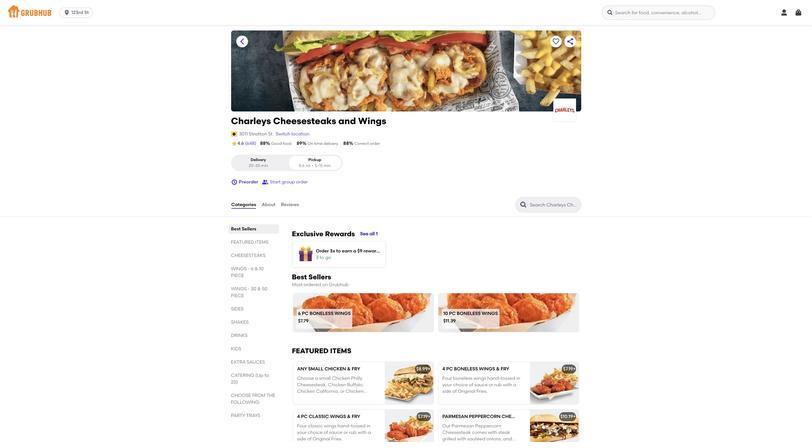 Task type: describe. For each thing, give the bounding box(es) containing it.
best sellers
[[231, 226, 256, 232]]

sauces
[[247, 360, 265, 365]]

or for boneless
[[489, 382, 493, 388]]

wings for 4 pc boneless wings & fry
[[479, 366, 495, 372]]

pc for 4 pc classic wings & fry
[[301, 414, 308, 420]]

pc for 4 pc boneless wings & fry
[[446, 366, 453, 372]]

wings for classic
[[324, 423, 337, 429]]

with for 4 pc classic wings & fry
[[358, 430, 367, 435]]

rewards image
[[298, 247, 313, 262]]

switch location
[[276, 131, 309, 137]]

wings for 10 pc boneless wings $11.39
[[482, 311, 498, 316]]

on
[[308, 141, 313, 146]]

wings - 6 & 10 piece
[[231, 266, 264, 279]]

choice for boneless
[[453, 382, 468, 388]]

charleys
[[231, 115, 271, 126]]

to for order 3x to earn a $9 reward. 3 to go
[[336, 248, 341, 254]]

cheesesteaks
[[231, 253, 266, 258]]

sellers for best sellers
[[242, 226, 256, 232]]

4 for 4 pc classic wings & fry
[[297, 414, 300, 420]]

6 inside "wings - 6 & 10 piece"
[[251, 266, 254, 272]]

1 vertical spatial items
[[330, 347, 351, 355]]

+ for choose a small chicken philly cheesesteak, chicken buffalo, chicken california, or chicken teriyaki cheesesteak with a side of original fries.
[[428, 366, 431, 372]]

50
[[262, 286, 267, 292]]

chicken up the teriyaki
[[297, 389, 315, 394]]

share icon image
[[566, 38, 574, 45]]

piece for wings - 30 & 50 piece
[[231, 293, 244, 299]]

reward.
[[363, 248, 381, 254]]

four for four classic wings hand-tossed in your choice of sauce or rub with a side of original fries.
[[297, 423, 307, 429]]

shakes
[[231, 320, 249, 325]]

chicken up california,
[[328, 382, 346, 388]]

1 vertical spatial featured items
[[292, 347, 351, 355]]

parmesan peppercorn cheesesteak image
[[530, 410, 579, 442]]

classic
[[309, 414, 329, 420]]

sellers for best sellers most ordered on grubhub
[[309, 273, 331, 281]]

wings inside the "wings - 30 & 50 piece"
[[231, 286, 247, 292]]

best sellers most ordered on grubhub
[[292, 273, 349, 288]]

delivery
[[324, 141, 338, 146]]

start group order button
[[262, 176, 308, 188]]

any
[[297, 366, 307, 372]]

chicken
[[325, 366, 346, 372]]

choose a small chicken philly cheesesteak, chicken buffalo, chicken california, or chicken teriyaki cheesesteak with a side of original fries.
[[297, 376, 373, 407]]

pc for 10 pc boneless wings $11.39
[[449, 311, 456, 316]]

switch location button
[[275, 131, 310, 138]]

$11.39
[[443, 318, 456, 324]]

food
[[283, 141, 291, 146]]

0.6
[[299, 163, 305, 168]]

switch
[[276, 131, 290, 137]]

10 inside "wings - 6 & 10 piece"
[[259, 266, 264, 272]]

your for classic
[[297, 430, 307, 435]]

123rd
[[71, 10, 83, 15]]

on
[[322, 282, 328, 288]]

a inside 'four classic wings hand-tossed in your choice of sauce or rub with a side of original fries.'
[[368, 430, 371, 435]]

Search for food, convenience, alcohol... search field
[[602, 6, 715, 20]]

choose
[[297, 376, 314, 381]]

4 pc classic wings & fry image
[[385, 410, 433, 442]]

see all 1 button
[[360, 228, 378, 240]]

categories button
[[231, 193, 257, 217]]

reviews
[[281, 202, 299, 207]]

2 horizontal spatial svg image
[[795, 9, 802, 17]]

0 horizontal spatial items
[[255, 240, 268, 245]]

exclusive rewards
[[292, 230, 355, 238]]

3011
[[239, 131, 248, 137]]

of inside choose a small chicken philly cheesesteak, chicken buffalo, chicken california, or chicken teriyaki cheesesteak with a side of original fries.
[[369, 395, 373, 401]]

from
[[252, 393, 265, 398]]

rub for 4 pc classic wings & fry
[[349, 430, 357, 435]]

to for catering (up to 20)
[[264, 373, 269, 378]]

good
[[271, 141, 282, 146]]

$10.19 +
[[560, 414, 576, 420]]

go
[[325, 255, 331, 260]]

four boneless wings hand-tossed in your choice of sauce or rub with a side of original fries.
[[442, 376, 520, 394]]

0 horizontal spatial featured
[[231, 240, 254, 245]]

choose from the following:
[[231, 393, 275, 405]]

party
[[231, 413, 245, 419]]

& for 6
[[255, 266, 258, 272]]

fries. inside choose a small chicken philly cheesesteak, chicken buffalo, chicken california, or chicken teriyaki cheesesteak with a side of original fries.
[[316, 402, 327, 407]]

Search Charleys Cheesesteaks and Wings search field
[[529, 202, 579, 208]]

10 inside 10 pc boneless wings $11.39
[[443, 311, 448, 316]]

teriyaki
[[297, 395, 314, 401]]

order 3x to earn a $9 reward. 3 to go
[[316, 248, 381, 260]]

subscription pass image
[[231, 132, 238, 137]]

search icon image
[[520, 201, 527, 209]]

pickup
[[308, 158, 321, 162]]

four classic wings hand-tossed in your choice of sauce or rub with a side of original fries.
[[297, 423, 371, 442]]

good food
[[271, 141, 291, 146]]

with for 4 pc boneless wings & fry
[[503, 382, 512, 388]]

california,
[[316, 389, 339, 394]]

st inside "main navigation" navigation
[[84, 10, 89, 15]]

123rd st
[[71, 10, 89, 15]]

preorder button
[[231, 176, 258, 188]]

people icon image
[[262, 179, 269, 185]]

fries. for classic
[[331, 436, 342, 442]]

3011 stratton st button
[[239, 131, 273, 138]]

side for 4 pc classic wings & fry
[[297, 436, 306, 442]]

see
[[360, 231, 368, 237]]

0 horizontal spatial svg image
[[607, 9, 614, 16]]

about button
[[261, 193, 276, 217]]

grubhub
[[329, 282, 349, 288]]

$7.19 + for four boneless wings hand-tossed in your choice of sauce or rub with a side of original fries.
[[563, 366, 576, 372]]

philly
[[351, 376, 362, 381]]

cheesesteaks
[[273, 115, 336, 126]]

1 vertical spatial featured
[[292, 347, 329, 355]]

+ for four boneless wings hand-tossed in your choice of sauce or rub with a side of original fries.
[[573, 366, 576, 372]]

fry for four classic wings hand-tossed in your choice of sauce or rub with a side of original fries.
[[352, 414, 360, 420]]

min inside delivery 20–35 min
[[261, 163, 268, 168]]

option group containing delivery 20–35 min
[[231, 155, 342, 171]]

$9
[[357, 248, 362, 254]]

1
[[376, 231, 378, 237]]

correct
[[354, 141, 369, 146]]

piece for wings - 6 & 10 piece
[[231, 273, 244, 279]]

hand- for 4 pc classic wings & fry
[[338, 423, 351, 429]]

classic
[[308, 423, 323, 429]]

a inside four boneless wings hand-tossed in your choice of sauce or rub with a side of original fries.
[[513, 382, 516, 388]]

88 for good food
[[260, 141, 266, 146]]

save this restaurant button
[[550, 36, 562, 47]]

(648)
[[245, 141, 256, 146]]

3011 stratton st
[[239, 131, 273, 137]]

your for boneless
[[442, 382, 452, 388]]

pc for 6 pc boneless wings $7.79
[[302, 311, 309, 316]]

four for four boneless wings hand-tossed in your choice of sauce or rub with a side of original fries.
[[442, 376, 452, 381]]

boneless
[[453, 376, 473, 381]]

6 pc boneless wings $7.79
[[298, 311, 351, 324]]

original for classic
[[313, 436, 330, 442]]

6 inside 6 pc boneless wings $7.79
[[298, 311, 301, 316]]

exclusive
[[292, 230, 323, 238]]

5–15
[[315, 163, 323, 168]]

start
[[270, 179, 281, 185]]

side for 4 pc boneless wings & fry
[[442, 389, 451, 394]]

20)
[[231, 380, 238, 385]]

89
[[297, 141, 302, 146]]

sauce for classic
[[329, 430, 342, 435]]

correct order
[[354, 141, 380, 146]]

boneless for $11.39
[[457, 311, 481, 316]]

or for chicken
[[340, 389, 345, 394]]

charleys cheesesteaks and wings
[[231, 115, 386, 126]]

small
[[308, 366, 324, 372]]

and
[[338, 115, 356, 126]]

fries. for boneless
[[476, 389, 488, 394]]

wings
[[358, 115, 386, 126]]

4.6
[[237, 141, 244, 146]]

0 vertical spatial featured items
[[231, 240, 268, 245]]

88 for correct order
[[343, 141, 349, 146]]

$8.99 +
[[416, 366, 431, 372]]

reviews button
[[281, 193, 299, 217]]

extra sauces
[[231, 360, 265, 365]]

parmesan peppercorn cheesesteak
[[442, 414, 534, 420]]



Task type: vqa. For each thing, say whether or not it's contained in the screenshot.
second The 11:00Am–11:30Pm from the bottom
no



Task type: locate. For each thing, give the bounding box(es) containing it.
1 vertical spatial original
[[297, 402, 315, 407]]

to right (up
[[264, 373, 269, 378]]

piece inside the "wings - 30 & 50 piece"
[[231, 293, 244, 299]]

st right 123rd
[[84, 10, 89, 15]]

rub inside 'four classic wings hand-tossed in your choice of sauce or rub with a side of original fries.'
[[349, 430, 357, 435]]

& right the chicken
[[347, 366, 351, 372]]

1 horizontal spatial $7.19 +
[[563, 366, 576, 372]]

wings down 4 pc boneless wings & fry
[[474, 376, 486, 381]]

tossed for 4 pc boneless wings & fry
[[501, 376, 515, 381]]

1 vertical spatial sauce
[[329, 430, 342, 435]]

1 horizontal spatial min
[[324, 163, 331, 168]]

boneless inside 10 pc boneless wings $11.39
[[457, 311, 481, 316]]

main navigation navigation
[[0, 0, 812, 25]]

in for four classic wings hand-tossed in your choice of sauce or rub with a side of original fries.
[[367, 423, 371, 429]]

0 vertical spatial with
[[503, 382, 512, 388]]

with inside four boneless wings hand-tossed in your choice of sauce or rub with a side of original fries.
[[503, 382, 512, 388]]

order right the correct
[[370, 141, 380, 146]]

0 vertical spatial 4
[[442, 366, 445, 372]]

- for 6
[[248, 266, 250, 272]]

4 for 4 pc boneless wings & fry
[[442, 366, 445, 372]]

featured down 'best sellers'
[[231, 240, 254, 245]]

$7.79
[[298, 318, 309, 324]]

small
[[319, 376, 331, 381]]

to inside catering (up to 20)
[[264, 373, 269, 378]]

4 pc boneless wings & fry
[[442, 366, 509, 372]]

hand- down 4 pc boneless wings & fry
[[487, 376, 501, 381]]

sellers inside best sellers most ordered on grubhub
[[309, 273, 331, 281]]

1 88 from the left
[[260, 141, 266, 146]]

piece up "sides" at left bottom
[[231, 293, 244, 299]]

0 vertical spatial 10
[[259, 266, 264, 272]]

1 vertical spatial your
[[297, 430, 307, 435]]

& up 'four classic wings hand-tossed in your choice of sauce or rub with a side of original fries.'
[[347, 414, 351, 420]]

1 horizontal spatial sellers
[[309, 273, 331, 281]]

(up
[[255, 373, 263, 378]]

wings for boneless
[[474, 376, 486, 381]]

0 vertical spatial items
[[255, 240, 268, 245]]

1 horizontal spatial 10
[[443, 311, 448, 316]]

hand- down 4 pc classic wings & fry
[[338, 423, 351, 429]]

6 down cheesesteaks on the left bottom of page
[[251, 266, 254, 272]]

sauce for boneless
[[474, 382, 488, 388]]

$7.19 for four classic wings hand-tossed in your choice of sauce or rub with a side of original fries.
[[418, 414, 428, 420]]

or down 4 pc boneless wings & fry
[[489, 382, 493, 388]]

0 horizontal spatial order
[[296, 179, 308, 185]]

0 vertical spatial $7.19
[[563, 366, 573, 372]]

$7.19 +
[[563, 366, 576, 372], [418, 414, 431, 420]]

any small chicken & fry
[[297, 366, 360, 372]]

star icon image
[[231, 140, 237, 147]]

hand- for 4 pc boneless wings & fry
[[487, 376, 501, 381]]

rub down 4 pc classic wings & fry
[[349, 430, 357, 435]]

2 vertical spatial original
[[313, 436, 330, 442]]

side inside 'four classic wings hand-tossed in your choice of sauce or rub with a side of original fries.'
[[297, 436, 306, 442]]

& inside the "wings - 30 & 50 piece"
[[257, 286, 261, 292]]

four left boneless
[[442, 376, 452, 381]]

& down cheesesteaks on the left bottom of page
[[255, 266, 258, 272]]

0 vertical spatial fries.
[[476, 389, 488, 394]]

0 horizontal spatial hand-
[[338, 423, 351, 429]]

start group order
[[270, 179, 308, 185]]

tossed inside four boneless wings hand-tossed in your choice of sauce or rub with a side of original fries.
[[501, 376, 515, 381]]

pc left classic
[[301, 414, 308, 420]]

1 horizontal spatial st
[[268, 131, 273, 137]]

pc up $11.39
[[449, 311, 456, 316]]

fry up philly
[[352, 366, 360, 372]]

$10.19
[[560, 414, 573, 420]]

1 horizontal spatial with
[[358, 430, 367, 435]]

0 horizontal spatial min
[[261, 163, 268, 168]]

1 vertical spatial side
[[359, 395, 368, 401]]

1 piece from the top
[[231, 273, 244, 279]]

wings down 4 pc classic wings & fry
[[324, 423, 337, 429]]

sellers up on
[[309, 273, 331, 281]]

best
[[231, 226, 241, 232], [292, 273, 307, 281]]

10 down cheesesteaks on the left bottom of page
[[259, 266, 264, 272]]

0 vertical spatial order
[[370, 141, 380, 146]]

buffalo,
[[347, 382, 364, 388]]

in
[[516, 376, 520, 381], [367, 423, 371, 429]]

0 vertical spatial svg image
[[64, 9, 70, 16]]

st
[[84, 10, 89, 15], [268, 131, 273, 137]]

svg image left preorder
[[231, 179, 237, 185]]

1 vertical spatial order
[[296, 179, 308, 185]]

wings
[[231, 266, 247, 272], [231, 286, 247, 292], [335, 311, 351, 316], [482, 311, 498, 316], [479, 366, 495, 372], [330, 414, 346, 420]]

original down boneless
[[458, 389, 475, 394]]

3x
[[330, 248, 335, 254]]

items
[[255, 240, 268, 245], [330, 347, 351, 355]]

any small chicken & fry image
[[385, 362, 433, 404]]

2 vertical spatial with
[[358, 430, 367, 435]]

or right california,
[[340, 389, 345, 394]]

wings inside 6 pc boneless wings $7.79
[[335, 311, 351, 316]]

$7.19 for four boneless wings hand-tossed in your choice of sauce or rub with a side of original fries.
[[563, 366, 573, 372]]

& for chicken
[[347, 366, 351, 372]]

wings - 30 & 50 piece
[[231, 286, 267, 299]]

fry up 'four classic wings hand-tossed in your choice of sauce or rub with a side of original fries.'
[[352, 414, 360, 420]]

side inside four boneless wings hand-tossed in your choice of sauce or rub with a side of original fries.
[[442, 389, 451, 394]]

order inside button
[[296, 179, 308, 185]]

0 horizontal spatial with
[[345, 395, 354, 401]]

10 up $11.39
[[443, 311, 448, 316]]

svg image for preorder
[[231, 179, 237, 185]]

or inside 'four classic wings hand-tossed in your choice of sauce or rub with a side of original fries.'
[[344, 430, 348, 435]]

or down 4 pc classic wings & fry
[[344, 430, 348, 435]]

with inside 'four classic wings hand-tossed in your choice of sauce or rub with a side of original fries.'
[[358, 430, 367, 435]]

0 horizontal spatial best
[[231, 226, 241, 232]]

your inside 'four classic wings hand-tossed in your choice of sauce or rub with a side of original fries.'
[[297, 430, 307, 435]]

0 vertical spatial best
[[231, 226, 241, 232]]

& right 30
[[257, 286, 261, 292]]

on time delivery
[[308, 141, 338, 146]]

four left classic
[[297, 423, 307, 429]]

earn
[[342, 248, 352, 254]]

1 vertical spatial fries.
[[316, 402, 327, 407]]

4 down the teriyaki
[[297, 414, 300, 420]]

best up most
[[292, 273, 307, 281]]

featured items up cheesesteaks on the left bottom of page
[[231, 240, 268, 245]]

delivery 20–35 min
[[249, 158, 268, 168]]

pc
[[302, 311, 309, 316], [449, 311, 456, 316], [446, 366, 453, 372], [301, 414, 308, 420]]

1 horizontal spatial featured
[[292, 347, 329, 355]]

0 horizontal spatial sauce
[[329, 430, 342, 435]]

1 vertical spatial to
[[320, 255, 324, 260]]

peppercorn
[[469, 414, 501, 420]]

0 vertical spatial hand-
[[487, 376, 501, 381]]

sauce down 4 pc boneless wings & fry
[[474, 382, 488, 388]]

location
[[291, 131, 309, 137]]

0 vertical spatial to
[[336, 248, 341, 254]]

svg image for 123rd st
[[64, 9, 70, 16]]

0 horizontal spatial in
[[367, 423, 371, 429]]

4 pc classic wings & fry
[[297, 414, 360, 420]]

min
[[261, 163, 268, 168], [324, 163, 331, 168]]

0 horizontal spatial st
[[84, 10, 89, 15]]

extra
[[231, 360, 246, 365]]

best for best sellers most ordered on grubhub
[[292, 273, 307, 281]]

drinks
[[231, 333, 248, 338]]

0 horizontal spatial 4
[[297, 414, 300, 420]]

2 min from the left
[[324, 163, 331, 168]]

delivery
[[251, 158, 266, 162]]

1 vertical spatial piece
[[231, 293, 244, 299]]

& inside "wings - 6 & 10 piece"
[[255, 266, 258, 272]]

4 right $8.99 +
[[442, 366, 445, 372]]

- left 30
[[248, 286, 250, 292]]

0 horizontal spatial side
[[297, 436, 306, 442]]

wings inside "wings - 6 & 10 piece"
[[231, 266, 247, 272]]

1 horizontal spatial in
[[516, 376, 520, 381]]

1 horizontal spatial featured items
[[292, 347, 351, 355]]

pc right $8.99 +
[[446, 366, 453, 372]]

0 vertical spatial sellers
[[242, 226, 256, 232]]

fries. down cheesesteak
[[316, 402, 327, 407]]

piece
[[231, 273, 244, 279], [231, 293, 244, 299]]

wings for 4 pc classic wings & fry
[[330, 414, 346, 420]]

four
[[442, 376, 452, 381], [297, 423, 307, 429]]

original inside choose a small chicken philly cheesesteak, chicken buffalo, chicken california, or chicken teriyaki cheesesteak with a side of original fries.
[[297, 402, 315, 407]]

choice for classic
[[308, 430, 323, 435]]

four inside four boneless wings hand-tossed in your choice of sauce or rub with a side of original fries.
[[442, 376, 452, 381]]

1 vertical spatial $7.19
[[418, 414, 428, 420]]

sides
[[231, 306, 244, 312]]

side inside choose a small chicken philly cheesesteak, chicken buffalo, chicken california, or chicken teriyaki cheesesteak with a side of original fries.
[[359, 395, 368, 401]]

or for classic
[[344, 430, 348, 435]]

- inside the "wings - 30 & 50 piece"
[[248, 286, 250, 292]]

1 horizontal spatial four
[[442, 376, 452, 381]]

1 horizontal spatial fries.
[[331, 436, 342, 442]]

trays
[[246, 413, 260, 419]]

3
[[316, 255, 319, 260]]

123rd st button
[[59, 7, 96, 18]]

+ for four classic wings hand-tossed in your choice of sauce or rub with a side of original fries.
[[428, 414, 431, 420]]

wings inside 10 pc boneless wings $11.39
[[482, 311, 498, 316]]

four inside 'four classic wings hand-tossed in your choice of sauce or rub with a side of original fries.'
[[297, 423, 307, 429]]

2 - from the top
[[248, 286, 250, 292]]

original down classic
[[313, 436, 330, 442]]

rub inside four boneless wings hand-tossed in your choice of sauce or rub with a side of original fries.
[[494, 382, 502, 388]]

svg image inside 123rd st button
[[64, 9, 70, 16]]

0 horizontal spatial choice
[[308, 430, 323, 435]]

2 88 from the left
[[343, 141, 349, 146]]

0 vertical spatial tossed
[[501, 376, 515, 381]]

1 horizontal spatial svg image
[[780, 9, 788, 17]]

items up the chicken
[[330, 347, 351, 355]]

or inside four boneless wings hand-tossed in your choice of sauce or rub with a side of original fries.
[[489, 382, 493, 388]]

sauce inside four boneless wings hand-tossed in your choice of sauce or rub with a side of original fries.
[[474, 382, 488, 388]]

save this restaurant image
[[552, 38, 560, 45]]

0 vertical spatial -
[[248, 266, 250, 272]]

with inside choose a small chicken philly cheesesteak, chicken buffalo, chicken california, or chicken teriyaki cheesesteak with a side of original fries.
[[345, 395, 354, 401]]

2 vertical spatial or
[[344, 430, 348, 435]]

in for four boneless wings hand-tossed in your choice of sauce or rub with a side of original fries.
[[516, 376, 520, 381]]

parmesan
[[442, 414, 468, 420]]

1 horizontal spatial sauce
[[474, 382, 488, 388]]

rub
[[494, 382, 502, 388], [349, 430, 357, 435]]

categories
[[231, 202, 256, 207]]

best inside best sellers most ordered on grubhub
[[292, 273, 307, 281]]

0 vertical spatial original
[[458, 389, 475, 394]]

chicken down the chicken
[[332, 376, 350, 381]]

wings for 6 pc boneless wings $7.79
[[335, 311, 351, 316]]

hand- inside four boneless wings hand-tossed in your choice of sauce or rub with a side of original fries.
[[487, 376, 501, 381]]

to right 3x at the bottom of the page
[[336, 248, 341, 254]]

0 vertical spatial four
[[442, 376, 452, 381]]

sauce inside 'four classic wings hand-tossed in your choice of sauce or rub with a side of original fries.'
[[329, 430, 342, 435]]

1 horizontal spatial 6
[[298, 311, 301, 316]]

& up four boneless wings hand-tossed in your choice of sauce or rub with a side of original fries.
[[496, 366, 500, 372]]

•
[[312, 163, 313, 168]]

wings inside four boneless wings hand-tossed in your choice of sauce or rub with a side of original fries.
[[474, 376, 486, 381]]

1 horizontal spatial $7.19
[[563, 366, 573, 372]]

0 horizontal spatial tossed
[[351, 423, 366, 429]]

88 right delivery on the top of the page
[[343, 141, 349, 146]]

1 - from the top
[[248, 266, 250, 272]]

kids
[[231, 346, 241, 352]]

catering
[[231, 373, 254, 378]]

see all 1
[[360, 231, 378, 237]]

1 vertical spatial with
[[345, 395, 354, 401]]

items up cheesesteaks on the left bottom of page
[[255, 240, 268, 245]]

0 horizontal spatial $7.19 +
[[418, 414, 431, 420]]

featured up small
[[292, 347, 329, 355]]

your
[[442, 382, 452, 388], [297, 430, 307, 435]]

fries. inside 'four classic wings hand-tossed in your choice of sauce or rub with a side of original fries.'
[[331, 436, 342, 442]]

best down the categories button
[[231, 226, 241, 232]]

1 vertical spatial in
[[367, 423, 371, 429]]

1 vertical spatial wings
[[324, 423, 337, 429]]

1 vertical spatial svg image
[[231, 179, 237, 185]]

order
[[316, 248, 329, 254]]

caret left icon image
[[238, 38, 246, 45]]

original inside 'four classic wings hand-tossed in your choice of sauce or rub with a side of original fries.'
[[313, 436, 330, 442]]

time
[[314, 141, 323, 146]]

cheesesteak,
[[297, 382, 327, 388]]

20–35
[[249, 163, 260, 168]]

pc inside 6 pc boneless wings $7.79
[[302, 311, 309, 316]]

charleys cheesesteaks and wings logo image
[[553, 99, 576, 121]]

sauce down 4 pc classic wings & fry
[[329, 430, 342, 435]]

1 vertical spatial -
[[248, 286, 250, 292]]

fries. down 4 pc boneless wings & fry
[[476, 389, 488, 394]]

0 horizontal spatial fries.
[[316, 402, 327, 407]]

88 down stratton
[[260, 141, 266, 146]]

in inside 'four classic wings hand-tossed in your choice of sauce or rub with a side of original fries.'
[[367, 423, 371, 429]]

cheesesteak
[[502, 414, 534, 420]]

order right group
[[296, 179, 308, 185]]

min right 5–15
[[324, 163, 331, 168]]

1 horizontal spatial best
[[292, 273, 307, 281]]

choice inside four boneless wings hand-tossed in your choice of sauce or rub with a side of original fries.
[[453, 382, 468, 388]]

1 horizontal spatial rub
[[494, 382, 502, 388]]

0 vertical spatial rub
[[494, 382, 502, 388]]

2 horizontal spatial with
[[503, 382, 512, 388]]

choice inside 'four classic wings hand-tossed in your choice of sauce or rub with a side of original fries.'
[[308, 430, 323, 435]]

piece inside "wings - 6 & 10 piece"
[[231, 273, 244, 279]]

your inside four boneless wings hand-tossed in your choice of sauce or rub with a side of original fries.
[[442, 382, 452, 388]]

0 vertical spatial in
[[516, 376, 520, 381]]

2 vertical spatial to
[[264, 373, 269, 378]]

2 horizontal spatial side
[[442, 389, 451, 394]]

2 vertical spatial fries.
[[331, 436, 342, 442]]

1 vertical spatial sellers
[[309, 273, 331, 281]]

mi
[[306, 163, 311, 168]]

svg image inside preorder "button"
[[231, 179, 237, 185]]

$7.19
[[563, 366, 573, 372], [418, 414, 428, 420]]

sauce
[[474, 382, 488, 388], [329, 430, 342, 435]]

of
[[469, 382, 473, 388], [452, 389, 457, 394], [369, 395, 373, 401], [324, 430, 328, 435], [307, 436, 312, 442]]

original for boneless
[[458, 389, 475, 394]]

sellers
[[242, 226, 256, 232], [309, 273, 331, 281]]

1 horizontal spatial 4
[[442, 366, 445, 372]]

0 horizontal spatial 88
[[260, 141, 266, 146]]

2 horizontal spatial to
[[336, 248, 341, 254]]

in inside four boneless wings hand-tossed in your choice of sauce or rub with a side of original fries.
[[516, 376, 520, 381]]

0 vertical spatial piece
[[231, 273, 244, 279]]

4 pc boneless wings & fry image
[[530, 362, 579, 404]]

svg image left 123rd
[[64, 9, 70, 16]]

featured
[[231, 240, 254, 245], [292, 347, 329, 355]]

wings inside 'four classic wings hand-tossed in your choice of sauce or rub with a side of original fries.'
[[324, 423, 337, 429]]

choice down boneless
[[453, 382, 468, 388]]

1 horizontal spatial side
[[359, 395, 368, 401]]

original down the teriyaki
[[297, 402, 315, 407]]

option group
[[231, 155, 342, 171]]

- down cheesesteaks on the left bottom of page
[[248, 266, 250, 272]]

or
[[489, 382, 493, 388], [340, 389, 345, 394], [344, 430, 348, 435]]

0 horizontal spatial sellers
[[242, 226, 256, 232]]

fries. inside four boneless wings hand-tossed in your choice of sauce or rub with a side of original fries.
[[476, 389, 488, 394]]

1 vertical spatial 4
[[297, 414, 300, 420]]

$8.99
[[416, 366, 428, 372]]

boneless for $7.79
[[310, 311, 334, 316]]

fry up four boneless wings hand-tossed in your choice of sauce or rub with a side of original fries.
[[501, 366, 509, 372]]

0 vertical spatial side
[[442, 389, 451, 394]]

tossed inside 'four classic wings hand-tossed in your choice of sauce or rub with a side of original fries.'
[[351, 423, 366, 429]]

original
[[458, 389, 475, 394], [297, 402, 315, 407], [313, 436, 330, 442]]

1 horizontal spatial svg image
[[231, 179, 237, 185]]

or inside choose a small chicken philly cheesesteak, chicken buffalo, chicken california, or chicken teriyaki cheesesteak with a side of original fries.
[[340, 389, 345, 394]]

following:
[[231, 400, 260, 405]]

1 horizontal spatial order
[[370, 141, 380, 146]]

2 piece from the top
[[231, 293, 244, 299]]

min inside pickup 0.6 mi • 5–15 min
[[324, 163, 331, 168]]

1 vertical spatial st
[[268, 131, 273, 137]]

1 horizontal spatial your
[[442, 382, 452, 388]]

10 pc boneless wings $11.39
[[443, 311, 498, 324]]

- inside "wings - 6 & 10 piece"
[[248, 266, 250, 272]]

pc up "$7.79"
[[302, 311, 309, 316]]

sellers down the categories button
[[242, 226, 256, 232]]

pickup 0.6 mi • 5–15 min
[[299, 158, 331, 168]]

to
[[336, 248, 341, 254], [320, 255, 324, 260], [264, 373, 269, 378]]

0 vertical spatial wings
[[474, 376, 486, 381]]

pc inside 10 pc boneless wings $11.39
[[449, 311, 456, 316]]

st up good
[[268, 131, 273, 137]]

choice
[[453, 382, 468, 388], [308, 430, 323, 435]]

ordered
[[304, 282, 321, 288]]

order
[[370, 141, 380, 146], [296, 179, 308, 185]]

fries. down 4 pc classic wings & fry
[[331, 436, 342, 442]]

rub down 4 pc boneless wings & fry
[[494, 382, 502, 388]]

0 vertical spatial your
[[442, 382, 452, 388]]

wings
[[474, 376, 486, 381], [324, 423, 337, 429]]

0 vertical spatial or
[[489, 382, 493, 388]]

original inside four boneless wings hand-tossed in your choice of sauce or rub with a side of original fries.
[[458, 389, 475, 394]]

0 horizontal spatial svg image
[[64, 9, 70, 16]]

about
[[262, 202, 275, 207]]

$7.19 + for four classic wings hand-tossed in your choice of sauce or rub with a side of original fries.
[[418, 414, 431, 420]]

0 vertical spatial choice
[[453, 382, 468, 388]]

a inside order 3x to earn a $9 reward. 3 to go
[[353, 248, 356, 254]]

30
[[251, 286, 256, 292]]

fry for four boneless wings hand-tossed in your choice of sauce or rub with a side of original fries.
[[501, 366, 509, 372]]

88
[[260, 141, 266, 146], [343, 141, 349, 146]]

hand- inside 'four classic wings hand-tossed in your choice of sauce or rub with a side of original fries.'
[[338, 423, 351, 429]]

choice down classic
[[308, 430, 323, 435]]

1 vertical spatial best
[[292, 273, 307, 281]]

chicken down buffalo,
[[346, 389, 364, 394]]

- for 30
[[248, 286, 250, 292]]

1 horizontal spatial 88
[[343, 141, 349, 146]]

best for best sellers
[[231, 226, 241, 232]]

svg image
[[64, 9, 70, 16], [231, 179, 237, 185]]

rub for 4 pc boneless wings & fry
[[494, 382, 502, 388]]

party trays
[[231, 413, 260, 419]]

svg image
[[780, 9, 788, 17], [795, 9, 802, 17], [607, 9, 614, 16]]

6 up "$7.79"
[[298, 311, 301, 316]]

1 horizontal spatial to
[[320, 255, 324, 260]]

featured items
[[231, 240, 268, 245], [292, 347, 351, 355]]

to right 3
[[320, 255, 324, 260]]

boneless inside 6 pc boneless wings $7.79
[[310, 311, 334, 316]]

min down delivery
[[261, 163, 268, 168]]

0 horizontal spatial four
[[297, 423, 307, 429]]

10
[[259, 266, 264, 272], [443, 311, 448, 316]]

1 horizontal spatial hand-
[[487, 376, 501, 381]]

1 vertical spatial or
[[340, 389, 345, 394]]

tossed for 4 pc classic wings & fry
[[351, 423, 366, 429]]

& for 30
[[257, 286, 261, 292]]

piece up the "wings - 30 & 50 piece"
[[231, 273, 244, 279]]

1 min from the left
[[261, 163, 268, 168]]

0 vertical spatial 6
[[251, 266, 254, 272]]

featured items up small
[[292, 347, 351, 355]]



